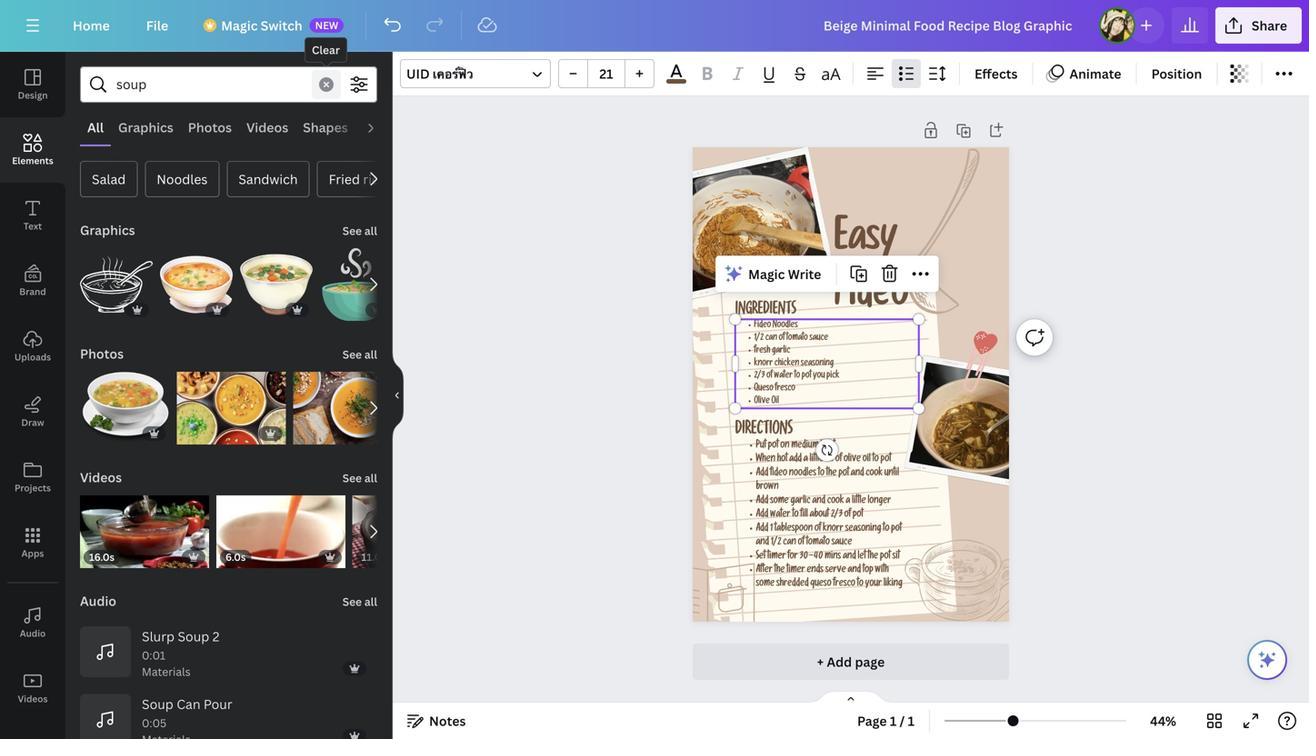 Task type: vqa. For each thing, say whether or not it's contained in the screenshot.
topmost 'Discover'
no



Task type: locate. For each thing, give the bounding box(es) containing it.
tomato up 40
[[806, 538, 830, 548]]

0 vertical spatial photos
[[188, 119, 232, 136]]

little
[[810, 455, 824, 465], [852, 497, 866, 507]]

of down about
[[815, 524, 821, 534]]

11.0s
[[361, 550, 386, 564]]

fresco down serve at bottom right
[[833, 580, 856, 590]]

4 see all from the top
[[343, 594, 377, 609]]

1 see all button from the top
[[341, 212, 379, 248]]

timer right 'set'
[[768, 552, 786, 562]]

1/2 inside fideo noodles 1/2 can of tomato sauce fresh garlic knorr chicken seasoning 2/3 of water to pot you pick queso fresco olive oil
[[754, 334, 764, 343]]

0 horizontal spatial seasoning
[[801, 359, 834, 369]]

16.0s
[[89, 550, 115, 564]]

noodles right salad button
[[157, 171, 208, 188]]

all down 11.0s at the left bottom
[[365, 594, 377, 609]]

fideo down easy
[[834, 278, 909, 319]]

2 vertical spatial videos button
[[0, 656, 65, 721]]

pot left on
[[768, 441, 779, 451]]

0 vertical spatial 2/3
[[754, 372, 765, 381]]

0 vertical spatial noodles
[[157, 171, 208, 188]]

1 vertical spatial can
[[783, 538, 796, 548]]

1 vertical spatial sauce
[[832, 538, 852, 548]]

seasoning up let
[[845, 524, 882, 534]]

1 vertical spatial 1/2
[[771, 538, 782, 548]]

pour
[[204, 696, 233, 713]]

fideo inside fideo noodles 1/2 can of tomato sauce fresh garlic knorr chicken seasoning 2/3 of water to pot you pick queso fresco olive oil
[[754, 321, 771, 331]]

notes button
[[400, 707, 473, 736]]

seasoning up you
[[801, 359, 834, 369]]

fried rice
[[329, 171, 386, 188]]

a right the add
[[804, 455, 808, 465]]

0 horizontal spatial noodles
[[157, 171, 208, 188]]

garlic
[[772, 347, 790, 356], [791, 497, 811, 507]]

photos button right uploads
[[78, 336, 126, 372]]

cook down oil
[[866, 469, 883, 479]]

see up homemade pumpkin soup image
[[343, 347, 362, 362]]

see all button down 11.0s at the left bottom
[[341, 583, 379, 619]]

garlic up fill
[[791, 497, 811, 507]]

#725039 image
[[667, 79, 686, 84], [667, 79, 686, 84]]

after
[[756, 566, 773, 576]]

see all for videos
[[343, 471, 377, 486]]

olive
[[754, 397, 770, 407]]

of
[[779, 334, 785, 343], [767, 372, 773, 381], [836, 455, 842, 465], [845, 510, 851, 521], [815, 524, 821, 534], [798, 538, 805, 548]]

1 vertical spatial little
[[852, 497, 866, 507]]

knorr down about
[[823, 524, 844, 534]]

knorr inside put pot on medium heat when hot add a little bit of olive oil to pot add fideo noodles to the pot and cook until brown add some garlic and cook a little longer add water to fill about 2/3 of pot add 1 tablespoon of knorr seasoning to pot and 1/2 can of tomato sauce set timer for 30-40 mins and let the pot sit after the timer ends serve and top with some shredded queso fresco to your liking
[[823, 524, 844, 534]]

hot
[[777, 455, 788, 465]]

can up for
[[783, 538, 796, 548]]

see all button for audio
[[341, 583, 379, 619]]

water up tablespoon
[[770, 510, 791, 521]]

brand button
[[0, 248, 65, 314]]

knorr down fresh on the top right of page
[[754, 359, 773, 369]]

Design title text field
[[809, 7, 1092, 44]]

fill
[[801, 510, 808, 521]]

0 horizontal spatial photos button
[[78, 336, 126, 372]]

1 vertical spatial noodles
[[773, 321, 798, 331]]

pot up until
[[881, 455, 892, 465]]

audio up rice
[[363, 119, 399, 136]]

graphics right "all"
[[118, 119, 174, 136]]

2/3 inside fideo noodles 1/2 can of tomato sauce fresh garlic knorr chicken seasoning 2/3 of water to pot you pick queso fresco olive oil
[[754, 372, 765, 381]]

1 horizontal spatial can
[[783, 538, 796, 548]]

photos down search elements search box on the top
[[188, 119, 232, 136]]

audio
[[363, 119, 399, 136], [80, 592, 116, 610], [20, 627, 46, 640]]

4 see all button from the top
[[341, 583, 379, 619]]

1 vertical spatial soup
[[142, 696, 173, 713]]

4 all from the top
[[365, 594, 377, 609]]

all button
[[80, 110, 111, 145]]

and left let
[[843, 552, 856, 562]]

1 horizontal spatial sauce
[[832, 538, 852, 548]]

noodles inside button
[[157, 171, 208, 188]]

3 see all button from the top
[[341, 459, 379, 496]]

seasoning inside fideo noodles 1/2 can of tomato sauce fresh garlic knorr chicken seasoning 2/3 of water to pot you pick queso fresco olive oil
[[801, 359, 834, 369]]

magic for magic write
[[749, 265, 785, 283]]

fideo
[[834, 278, 909, 319], [754, 321, 771, 331]]

little left longer
[[852, 497, 866, 507]]

magic up ingredients
[[749, 265, 785, 283]]

home link
[[58, 7, 124, 44]]

all up the 11.0s group
[[365, 471, 377, 486]]

1 vertical spatial fideo
[[754, 321, 771, 331]]

0 horizontal spatial 2/3
[[754, 372, 765, 381]]

sauce
[[810, 334, 829, 343], [832, 538, 852, 548]]

magic switch
[[221, 17, 303, 34]]

oil
[[863, 455, 871, 465]]

videos
[[246, 119, 288, 136], [80, 469, 122, 486], [18, 693, 48, 705]]

and up 'set'
[[756, 538, 769, 548]]

ends
[[807, 566, 824, 576]]

1
[[770, 524, 773, 534], [890, 713, 897, 730], [908, 713, 915, 730]]

2/3 right about
[[831, 510, 843, 521]]

1 horizontal spatial audio button
[[78, 583, 118, 619]]

1 horizontal spatial knorr
[[823, 524, 844, 534]]

1 vertical spatial graphics button
[[78, 212, 137, 248]]

1 vertical spatial a
[[846, 497, 851, 507]]

1 horizontal spatial photos button
[[181, 110, 239, 145]]

see all up homemade pumpkin soup image
[[343, 347, 377, 362]]

0 horizontal spatial audio
[[20, 627, 46, 640]]

1 vertical spatial knorr
[[823, 524, 844, 534]]

on
[[781, 441, 790, 451]]

1 vertical spatial garlic
[[791, 497, 811, 507]]

3 see all from the top
[[343, 471, 377, 486]]

graphics button
[[111, 110, 181, 145], [78, 212, 137, 248]]

0 horizontal spatial magic
[[221, 17, 258, 34]]

see
[[343, 223, 362, 238], [343, 347, 362, 362], [343, 471, 362, 486], [343, 594, 362, 609]]

2 horizontal spatial 1
[[908, 713, 915, 730]]

home
[[73, 17, 110, 34]]

can
[[766, 334, 777, 343], [783, 538, 796, 548]]

1 horizontal spatial photos
[[188, 119, 232, 136]]

1 vertical spatial some
[[756, 580, 775, 590]]

materials
[[142, 664, 191, 679]]

0 vertical spatial seasoning
[[801, 359, 834, 369]]

and up about
[[813, 497, 826, 507]]

see all down homemade pumpkin soup image
[[343, 471, 377, 486]]

0 horizontal spatial soup
[[142, 696, 173, 713]]

noodles down ingredients
[[773, 321, 798, 331]]

2 see all from the top
[[343, 347, 377, 362]]

water down chicken
[[774, 372, 793, 381]]

0 horizontal spatial the
[[775, 566, 785, 576]]

add inside button
[[827, 653, 852, 671]]

garlic inside fideo noodles 1/2 can of tomato sauce fresh garlic knorr chicken seasoning 2/3 of water to pot you pick queso fresco olive oil
[[772, 347, 790, 356]]

magic left switch
[[221, 17, 258, 34]]

pot inside fideo noodles 1/2 can of tomato sauce fresh garlic knorr chicken seasoning 2/3 of water to pot you pick queso fresco olive oil
[[802, 372, 812, 381]]

until
[[885, 469, 899, 479]]

1 horizontal spatial videos button
[[78, 459, 124, 496]]

2 see all button from the top
[[341, 336, 379, 372]]

4 see from the top
[[343, 594, 362, 609]]

add
[[756, 469, 769, 479], [756, 497, 769, 507], [756, 510, 769, 521], [756, 524, 769, 534], [827, 653, 852, 671]]

see all down fried rice
[[343, 223, 377, 238]]

photos up 'vegetable soup' image
[[80, 345, 124, 362]]

0 horizontal spatial fideo
[[754, 321, 771, 331]]

1 horizontal spatial 1
[[890, 713, 897, 730]]

0 vertical spatial fideo
[[834, 278, 909, 319]]

tomato
[[787, 334, 808, 343], [806, 538, 830, 548]]

audio button up rice
[[355, 110, 406, 145]]

1 left /
[[890, 713, 897, 730]]

0 horizontal spatial 1/2
[[754, 334, 764, 343]]

3 all from the top
[[365, 471, 377, 486]]

position button
[[1145, 59, 1210, 88]]

fried rice button
[[317, 161, 398, 197]]

vegetable soup image
[[80, 372, 170, 445]]

3 see from the top
[[343, 471, 362, 486]]

2/3 up queso
[[754, 372, 765, 381]]

magic inside button
[[749, 265, 785, 283]]

vegan soups variety. various vegetable soups image
[[177, 372, 286, 445]]

0 horizontal spatial sauce
[[810, 334, 829, 343]]

all down rice
[[365, 223, 377, 238]]

0 horizontal spatial photos
[[80, 345, 124, 362]]

0 vertical spatial soup
[[178, 628, 209, 645]]

all for graphics
[[365, 223, 377, 238]]

the right let
[[868, 552, 879, 562]]

0 vertical spatial tomato
[[787, 334, 808, 343]]

soup
[[178, 628, 209, 645], [142, 696, 173, 713]]

0 vertical spatial 1/2
[[754, 334, 764, 343]]

some down after
[[756, 580, 775, 590]]

tomato inside fideo noodles 1/2 can of tomato sauce fresh garlic knorr chicken seasoning 2/3 of water to pot you pick queso fresco olive oil
[[787, 334, 808, 343]]

hot soup in a bowl image
[[320, 248, 393, 321]]

some
[[770, 497, 789, 507], [756, 580, 775, 590]]

0 vertical spatial videos
[[246, 119, 288, 136]]

1/2 up fresh on the top right of page
[[754, 334, 764, 343]]

1 vertical spatial audio
[[80, 592, 116, 610]]

audio down apps
[[20, 627, 46, 640]]

add
[[790, 455, 802, 465]]

all for videos
[[365, 471, 377, 486]]

and
[[851, 469, 864, 479], [813, 497, 826, 507], [756, 538, 769, 548], [843, 552, 856, 562], [848, 566, 861, 576]]

1 vertical spatial tomato
[[806, 538, 830, 548]]

1 horizontal spatial videos
[[80, 469, 122, 486]]

0 vertical spatial sauce
[[810, 334, 829, 343]]

to right noodles
[[818, 469, 825, 479]]

0 horizontal spatial little
[[810, 455, 824, 465]]

design button
[[0, 52, 65, 117]]

longer
[[868, 497, 891, 507]]

1 see from the top
[[343, 223, 362, 238]]

can inside put pot on medium heat when hot add a little bit of olive oil to pot add fideo noodles to the pot and cook until brown add some garlic and cook a little longer add water to fill about 2/3 of pot add 1 tablespoon of knorr seasoning to pot and 1/2 can of tomato sauce set timer for 30-40 mins and let the pot sit after the timer ends serve and top with some shredded queso fresco to your liking
[[783, 538, 796, 548]]

graphics down salad
[[80, 221, 135, 239]]

to down chicken
[[795, 372, 800, 381]]

0 vertical spatial little
[[810, 455, 824, 465]]

laddle icon image
[[870, 145, 1044, 328]]

tomato up chicken
[[787, 334, 808, 343]]

garlic up chicken
[[772, 347, 790, 356]]

1 horizontal spatial 2/3
[[831, 510, 843, 521]]

group
[[558, 59, 655, 88], [160, 237, 233, 321], [240, 237, 313, 321], [80, 248, 153, 321], [320, 248, 393, 321], [80, 361, 170, 445], [177, 361, 286, 445], [293, 372, 402, 445]]

animate button
[[1041, 59, 1129, 88]]

a
[[804, 455, 808, 465], [846, 497, 851, 507]]

timer
[[768, 552, 786, 562], [787, 566, 805, 576]]

1 vertical spatial cook
[[827, 497, 844, 507]]

fresco
[[775, 385, 796, 394], [833, 580, 856, 590]]

1 vertical spatial timer
[[787, 566, 805, 576]]

heat
[[821, 441, 836, 451]]

1 right /
[[908, 713, 915, 730]]

materials, 1 seconds element
[[142, 647, 191, 680]]

1/2
[[754, 334, 764, 343], [771, 538, 782, 548]]

noodles button
[[145, 161, 219, 197]]

see for videos
[[343, 471, 362, 486]]

of right about
[[845, 510, 851, 521]]

grey line cookbook icon isolated on white background. cooking book icon. recipe book. fork and knife icons. cutlery symbol.  vector illustration image
[[661, 563, 755, 634]]

pot left you
[[802, 372, 812, 381]]

fideo for fideo
[[834, 278, 909, 319]]

0 vertical spatial timer
[[768, 552, 786, 562]]

1 horizontal spatial timer
[[787, 566, 805, 576]]

1 horizontal spatial magic
[[749, 265, 785, 283]]

see down 11.0s at the left bottom
[[343, 594, 362, 609]]

see all down 11.0s at the left bottom
[[343, 594, 377, 609]]

0 vertical spatial garlic
[[772, 347, 790, 356]]

photos button down search elements search box on the top
[[181, 110, 239, 145]]

projects
[[15, 482, 51, 494]]

+ add page
[[817, 653, 885, 671]]

1 vertical spatial videos
[[80, 469, 122, 486]]

sauce inside put pot on medium heat when hot add a little bit of olive oil to pot add fideo noodles to the pot and cook until brown add some garlic and cook a little longer add water to fill about 2/3 of pot add 1 tablespoon of knorr seasoning to pot and 1/2 can of tomato sauce set timer for 30-40 mins and let the pot sit after the timer ends serve and top with some shredded queso fresco to your liking
[[832, 538, 852, 548]]

1 horizontal spatial soup
[[178, 628, 209, 645]]

see for audio
[[343, 594, 362, 609]]

fresh
[[754, 347, 771, 356]]

audio button down 16.0s
[[78, 583, 118, 619]]

1 vertical spatial 2/3
[[831, 510, 843, 521]]

2 horizontal spatial the
[[868, 552, 879, 562]]

1 vertical spatial fresco
[[833, 580, 856, 590]]

sauce up the mins
[[832, 538, 852, 548]]

magic inside the main menu bar
[[221, 17, 258, 34]]

1 all from the top
[[365, 223, 377, 238]]

1 vertical spatial photos button
[[78, 336, 126, 372]]

graphics button right "all"
[[111, 110, 181, 145]]

water
[[774, 372, 793, 381], [770, 510, 791, 521]]

see all button left hide image
[[341, 336, 379, 372]]

little left the bit
[[810, 455, 824, 465]]

noodles
[[157, 171, 208, 188], [773, 321, 798, 331]]

2 vertical spatial videos
[[18, 693, 48, 705]]

0 horizontal spatial videos
[[18, 693, 48, 705]]

see all button down homemade pumpkin soup image
[[341, 459, 379, 496]]

1 vertical spatial photos
[[80, 345, 124, 362]]

can up fresh on the top right of page
[[766, 334, 777, 343]]

the down the bit
[[826, 469, 837, 479]]

2 see from the top
[[343, 347, 362, 362]]

– – number field
[[594, 65, 619, 82]]

1 horizontal spatial noodles
[[773, 321, 798, 331]]

1 vertical spatial seasoning
[[845, 524, 882, 534]]

all left hide image
[[365, 347, 377, 362]]

about
[[810, 510, 829, 521]]

shredded
[[777, 580, 809, 590]]

ingredients
[[735, 303, 797, 319]]

fresco inside fideo noodles 1/2 can of tomato sauce fresh garlic knorr chicken seasoning 2/3 of water to pot you pick queso fresco olive oil
[[775, 385, 796, 394]]

fresco inside put pot on medium heat when hot add a little bit of olive oil to pot add fideo noodles to the pot and cook until brown add some garlic and cook a little longer add water to fill about 2/3 of pot add 1 tablespoon of knorr seasoning to pot and 1/2 can of tomato sauce set timer for 30-40 mins and let the pot sit after the timer ends serve and top with some shredded queso fresco to your liking
[[833, 580, 856, 590]]

cook up about
[[827, 497, 844, 507]]

see all button for videos
[[341, 459, 379, 496]]

2 horizontal spatial audio
[[363, 119, 399, 136]]

fideo down ingredients
[[754, 321, 771, 331]]

audio button
[[355, 110, 406, 145], [78, 583, 118, 619], [0, 590, 65, 656]]

1 horizontal spatial cook
[[866, 469, 883, 479]]

1 horizontal spatial fideo
[[834, 278, 909, 319]]

0 horizontal spatial knorr
[[754, 359, 773, 369]]

put pot on medium heat when hot add a little bit of olive oil to pot add fideo noodles to the pot and cook until brown add some garlic and cook a little longer add water to fill about 2/3 of pot add 1 tablespoon of knorr seasoning to pot and 1/2 can of tomato sauce set timer for 30-40 mins and let the pot sit after the timer ends serve and top with some shredded queso fresco to your liking
[[756, 441, 903, 590]]

all for audio
[[365, 594, 377, 609]]

position
[[1152, 65, 1202, 82]]

timer down for
[[787, 566, 805, 576]]

sauce inside fideo noodles 1/2 can of tomato sauce fresh garlic knorr chicken seasoning 2/3 of water to pot you pick queso fresco olive oil
[[810, 334, 829, 343]]

water inside fideo noodles 1/2 can of tomato sauce fresh garlic knorr chicken seasoning 2/3 of water to pot you pick queso fresco olive oil
[[774, 372, 793, 381]]

audio button down apps
[[0, 590, 65, 656]]

0 vertical spatial videos button
[[239, 110, 296, 145]]

2 all from the top
[[365, 347, 377, 362]]

see for graphics
[[343, 223, 362, 238]]

the right after
[[775, 566, 785, 576]]

see for photos
[[343, 347, 362, 362]]

write
[[788, 265, 822, 283]]

0 vertical spatial a
[[804, 455, 808, 465]]

0 horizontal spatial timer
[[768, 552, 786, 562]]

slurp soup 2
[[142, 628, 220, 645]]

graphics button down salad
[[78, 212, 137, 248]]

a left longer
[[846, 497, 851, 507]]

audio down 16.0s
[[80, 592, 116, 610]]

1/2 inside put pot on medium heat when hot add a little bit of olive oil to pot add fideo noodles to the pot and cook until brown add some garlic and cook a little longer add water to fill about 2/3 of pot add 1 tablespoon of knorr seasoning to pot and 1/2 can of tomato sauce set timer for 30-40 mins and let the pot sit after the timer ends serve and top with some shredded queso fresco to your liking
[[771, 538, 782, 548]]

1 vertical spatial water
[[770, 510, 791, 521]]

1/2 down tablespoon
[[771, 538, 782, 548]]

see all button for photos
[[341, 336, 379, 372]]

olive
[[844, 455, 861, 465]]

0 vertical spatial fresco
[[775, 385, 796, 394]]

all for photos
[[365, 347, 377, 362]]

0 vertical spatial knorr
[[754, 359, 773, 369]]

1 vertical spatial magic
[[749, 265, 785, 283]]

graphics
[[118, 119, 174, 136], [80, 221, 135, 239]]

Search elements search field
[[116, 67, 308, 102]]

soup up "0:05"
[[142, 696, 173, 713]]

see down homemade pumpkin soup image
[[343, 471, 362, 486]]

2 vertical spatial audio
[[20, 627, 46, 640]]

canva assistant image
[[1257, 649, 1279, 671]]

let
[[858, 552, 866, 562]]

elements button
[[0, 117, 65, 183]]

fresco up oil
[[775, 385, 796, 394]]

0 horizontal spatial can
[[766, 334, 777, 343]]

0 vertical spatial water
[[774, 372, 793, 381]]

+ add page button
[[693, 644, 1009, 680]]

1 horizontal spatial the
[[826, 469, 837, 479]]

main menu bar
[[0, 0, 1310, 52]]

1 horizontal spatial audio
[[80, 592, 116, 610]]

cook
[[866, 469, 883, 479], [827, 497, 844, 507]]

1 left tablespoon
[[770, 524, 773, 534]]

1 see all from the top
[[343, 223, 377, 238]]

see down fried rice
[[343, 223, 362, 238]]

top
[[863, 566, 874, 576]]

see all button down fried rice
[[341, 212, 379, 248]]

and left top
[[848, 566, 861, 576]]

soup left 2
[[178, 628, 209, 645]]

2 vertical spatial the
[[775, 566, 785, 576]]

1 horizontal spatial 1/2
[[771, 538, 782, 548]]

pot down olive
[[839, 469, 849, 479]]

some down brown
[[770, 497, 789, 507]]

sauce up you
[[810, 334, 829, 343]]

magic for magic switch
[[221, 17, 258, 34]]

2 horizontal spatial videos button
[[239, 110, 296, 145]]



Task type: describe. For each thing, give the bounding box(es) containing it.
of up chicken
[[779, 334, 785, 343]]

0 horizontal spatial audio button
[[0, 590, 65, 656]]

apps button
[[0, 510, 65, 576]]

pot up sit
[[891, 524, 902, 534]]

1 inside put pot on medium heat when hot add a little bit of olive oil to pot add fideo noodles to the pot and cook until brown add some garlic and cook a little longer add water to fill about 2/3 of pot add 1 tablespoon of knorr seasoning to pot and 1/2 can of tomato sauce set timer for 30-40 mins and let the pot sit after the timer ends serve and top with some shredded queso fresco to your liking
[[770, 524, 773, 534]]

switch
[[261, 17, 303, 34]]

mins
[[825, 552, 841, 562]]

of up 30-
[[798, 538, 805, 548]]

can inside fideo noodles 1/2 can of tomato sauce fresh garlic knorr chicken seasoning 2/3 of water to pot you pick queso fresco olive oil
[[766, 334, 777, 343]]

to right oil
[[873, 455, 879, 465]]

file
[[146, 17, 168, 34]]

2
[[213, 628, 220, 645]]

salad button
[[80, 161, 138, 197]]

to left your
[[857, 580, 864, 590]]

draw
[[21, 416, 44, 429]]

effects button
[[968, 59, 1025, 88]]

and down olive
[[851, 469, 864, 479]]

garlic inside put pot on medium heat when hot add a little bit of olive oil to pot add fideo noodles to the pot and cook until brown add some garlic and cook a little longer add water to fill about 2/3 of pot add 1 tablespoon of knorr seasoning to pot and 1/2 can of tomato sauce set timer for 30-40 mins and let the pot sit after the timer ends serve and top with some shredded queso fresco to your liking
[[791, 497, 811, 507]]

videos inside side panel tab list
[[18, 693, 48, 705]]

rice
[[363, 171, 386, 188]]

salad
[[92, 171, 126, 188]]

0:01 materials
[[142, 648, 191, 679]]

clear
[[312, 42, 340, 57]]

0 vertical spatial audio
[[363, 119, 399, 136]]

+
[[817, 653, 824, 671]]

sit
[[893, 552, 900, 562]]

0 horizontal spatial videos button
[[0, 656, 65, 721]]

30-
[[800, 552, 814, 562]]

sandwich
[[239, 171, 298, 188]]

0 vertical spatial graphics button
[[111, 110, 181, 145]]

to down longer
[[883, 524, 890, 534]]

see all for photos
[[343, 347, 377, 362]]

2/3 inside put pot on medium heat when hot add a little bit of olive oil to pot add fideo noodles to the pot and cook until brown add some garlic and cook a little longer add water to fill about 2/3 of pot add 1 tablespoon of knorr seasoning to pot and 1/2 can of tomato sauce set timer for 30-40 mins and let the pot sit after the timer ends serve and top with some shredded queso fresco to your liking
[[831, 510, 843, 521]]

queso
[[754, 385, 774, 394]]

noodles inside fideo noodles 1/2 can of tomato sauce fresh garlic knorr chicken seasoning 2/3 of water to pot you pick queso fresco olive oil
[[773, 321, 798, 331]]

see all for audio
[[343, 594, 377, 609]]

11.0s group
[[352, 496, 481, 568]]

with
[[875, 566, 889, 576]]

share button
[[1216, 7, 1302, 44]]

homemade pumpkin soup image
[[293, 372, 402, 445]]

directions
[[735, 423, 793, 440]]

pick
[[827, 372, 840, 381]]

sandwich button
[[227, 161, 310, 197]]

shapes button
[[296, 110, 355, 145]]

1 vertical spatial videos button
[[78, 459, 124, 496]]

uid
[[406, 65, 430, 82]]

1 vertical spatial the
[[868, 552, 879, 562]]

6.0s group
[[216, 485, 345, 568]]

text
[[24, 220, 42, 232]]

liking
[[884, 580, 903, 590]]

tomato inside put pot on medium heat when hot add a little bit of olive oil to pot add fideo noodles to the pot and cook until brown add some garlic and cook a little longer add water to fill about 2/3 of pot add 1 tablespoon of knorr seasoning to pot and 1/2 can of tomato sauce set timer for 30-40 mins and let the pot sit after the timer ends serve and top with some shredded queso fresco to your liking
[[806, 538, 830, 548]]

materials, 5 seconds element
[[142, 715, 191, 739]]

effects
[[975, 65, 1018, 82]]

page
[[858, 713, 887, 730]]

oil
[[772, 397, 779, 407]]

1 horizontal spatial little
[[852, 497, 866, 507]]

0:01
[[142, 648, 166, 663]]

veggie soup watercolor image
[[240, 248, 313, 321]]

0 horizontal spatial a
[[804, 455, 808, 465]]

show pages image
[[808, 690, 895, 705]]

shapes
[[303, 119, 348, 136]]

chicken
[[775, 359, 800, 369]]

0 vertical spatial graphics
[[118, 119, 174, 136]]

เคอร์ฟิว
[[433, 65, 474, 82]]

6.0s
[[225, 550, 246, 564]]

notes
[[429, 713, 466, 730]]

2 horizontal spatial videos
[[246, 119, 288, 136]]

can
[[177, 696, 201, 713]]

noodles
[[789, 469, 817, 479]]

pot left sit
[[880, 552, 891, 562]]

watercolor soup ,hand painted vector illustration image
[[160, 248, 233, 321]]

0 vertical spatial some
[[770, 497, 789, 507]]

magic write
[[749, 265, 822, 283]]

1 vertical spatial graphics
[[80, 221, 135, 239]]

16.0s group
[[80, 485, 209, 568]]

see all button for graphics
[[341, 212, 379, 248]]

2 horizontal spatial audio button
[[355, 110, 406, 145]]

all
[[87, 119, 104, 136]]

elements
[[12, 155, 53, 167]]

draw button
[[0, 379, 65, 445]]

0 vertical spatial cook
[[866, 469, 883, 479]]

40
[[814, 552, 823, 562]]

design
[[18, 89, 48, 101]]

hide image
[[392, 352, 404, 439]]

of right the bit
[[836, 455, 842, 465]]

see all for graphics
[[343, 223, 377, 238]]

to inside fideo noodles 1/2 can of tomato sauce fresh garlic knorr chicken seasoning 2/3 of water to pot you pick queso fresco olive oil
[[795, 372, 800, 381]]

magic write button
[[719, 259, 829, 289]]

1 horizontal spatial a
[[846, 497, 851, 507]]

44% button
[[1134, 707, 1193, 736]]

pot right about
[[853, 510, 864, 521]]

apps
[[21, 547, 44, 560]]

set
[[756, 552, 766, 562]]

file button
[[132, 7, 183, 44]]

projects button
[[0, 445, 65, 510]]

uploads
[[14, 351, 51, 363]]

uploads button
[[0, 314, 65, 379]]

seasoning inside put pot on medium heat when hot add a little bit of olive oil to pot add fideo noodles to the pot and cook until brown add some garlic and cook a little longer add water to fill about 2/3 of pot add 1 tablespoon of knorr seasoning to pot and 1/2 can of tomato sauce set timer for 30-40 mins and let the pot sit after the timer ends serve and top with some shredded queso fresco to your liking
[[845, 524, 882, 534]]

queso
[[811, 580, 832, 590]]

tablespoon
[[775, 524, 813, 534]]

side panel tab list
[[0, 52, 65, 739]]

44%
[[1150, 713, 1177, 730]]

your
[[865, 580, 882, 590]]

to left fill
[[792, 510, 799, 521]]

easy
[[834, 222, 898, 264]]

knorr inside fideo noodles 1/2 can of tomato sauce fresh garlic knorr chicken seasoning 2/3 of water to pot you pick queso fresco olive oil
[[754, 359, 773, 369]]

uid เคอร์ฟิว button
[[400, 59, 551, 88]]

0 vertical spatial the
[[826, 469, 837, 479]]

fideo for fideo noodles 1/2 can of tomato sauce fresh garlic knorr chicken seasoning 2/3 of water to pot you pick queso fresco olive oil
[[754, 321, 771, 331]]

water inside put pot on medium heat when hot add a little bit of olive oil to pot add fideo noodles to the pot and cook until brown add some garlic and cook a little longer add water to fill about 2/3 of pot add 1 tablespoon of knorr seasoning to pot and 1/2 can of tomato sauce set timer for 30-40 mins and let the pot sit after the timer ends serve and top with some shredded queso fresco to your liking
[[770, 510, 791, 521]]

when
[[756, 455, 776, 465]]

0 vertical spatial photos button
[[181, 110, 239, 145]]

new
[[315, 18, 338, 32]]

0:05
[[142, 715, 167, 731]]

text button
[[0, 183, 65, 248]]

of up queso
[[767, 372, 773, 381]]

bit
[[826, 455, 834, 465]]

fried
[[329, 171, 360, 188]]

animate
[[1070, 65, 1122, 82]]

share
[[1252, 17, 1288, 34]]

slurp
[[142, 628, 175, 645]]

put
[[756, 441, 767, 451]]

for
[[788, 552, 798, 562]]

audio inside side panel tab list
[[20, 627, 46, 640]]

soup can pour
[[142, 696, 233, 713]]



